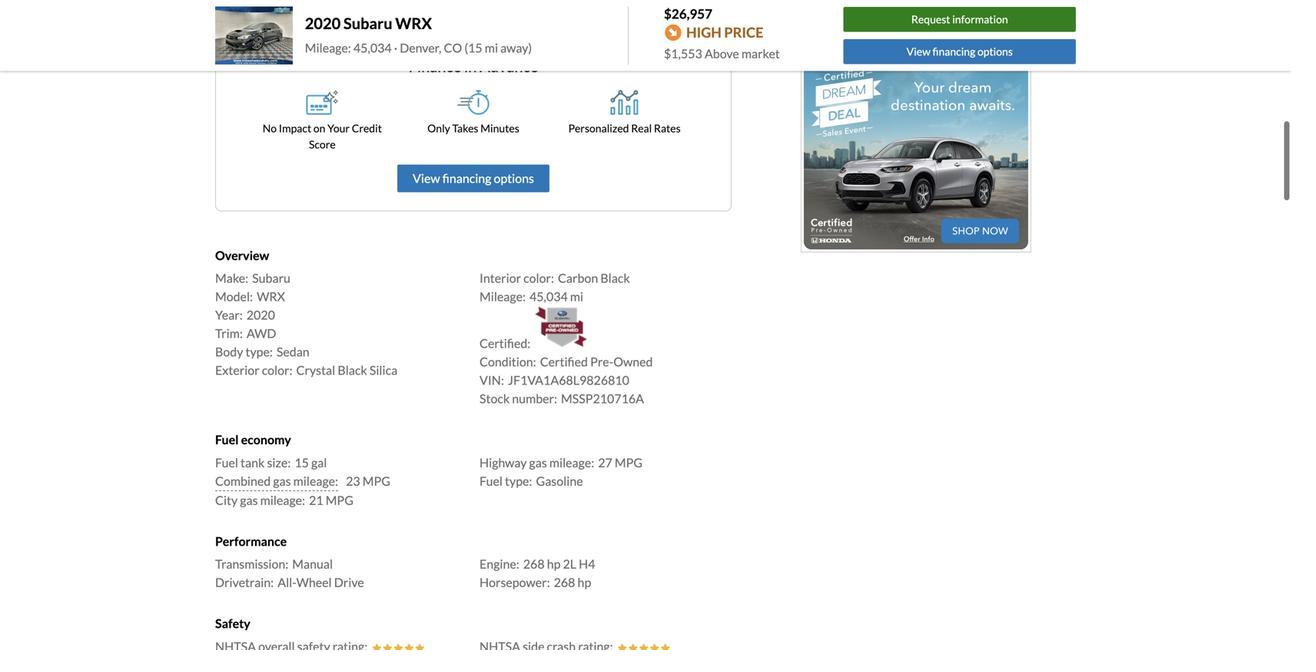 Task type: describe. For each thing, give the bounding box(es) containing it.
overview
[[215, 248, 269, 263]]

jf1va1a68l9826810
[[508, 373, 629, 388]]

finance
[[409, 57, 461, 76]]

manual
[[292, 557, 333, 572]]

pre-
[[590, 355, 613, 370]]

fuel economy
[[215, 433, 291, 448]]

subaru for model:
[[252, 271, 290, 286]]

impact
[[279, 122, 311, 135]]

0 horizontal spatial financing
[[442, 171, 491, 186]]

chevron right image
[[953, 22, 962, 41]]

fuel for fuel economy
[[215, 433, 239, 448]]

city
[[215, 493, 238, 508]]

gasoline
[[536, 474, 583, 489]]

wrx inside make: subaru model: wrx year: 2020 trim: awd body type: sedan exterior color: crystal black silica
[[257, 289, 285, 304]]

highway
[[480, 456, 527, 471]]

45,034 inside interior color: carbon black mileage: 45,034 mi
[[529, 289, 568, 304]]

1 horizontal spatial mpg
[[363, 474, 390, 489]]

gal
[[311, 456, 327, 471]]

co
[[444, 40, 462, 55]]

options for view financing options button to the right
[[977, 45, 1013, 58]]

tank
[[241, 456, 265, 471]]

1 vertical spatial mileage:
[[293, 474, 338, 489]]

request information
[[911, 13, 1008, 26]]

15
[[295, 456, 309, 471]]

horsepower:
[[480, 576, 550, 591]]

request
[[911, 13, 950, 26]]

0 horizontal spatial gas
[[240, 493, 258, 508]]

exterior
[[215, 363, 259, 378]]

carbon
[[558, 271, 598, 286]]

black inside make: subaru model: wrx year: 2020 trim: awd body type: sedan exterior color: crystal black silica
[[338, 363, 367, 378]]

2l
[[563, 557, 576, 572]]

market
[[741, 46, 780, 61]]

drivetrain:
[[215, 576, 274, 591]]

your
[[327, 122, 350, 135]]

finance in advance
[[409, 57, 538, 76]]

mpg inside highway gas mileage: 27 mpg fuel type: gasoline
[[615, 456, 643, 471]]

high price
[[686, 24, 763, 41]]

view for view financing options button to the right
[[907, 45, 931, 58]]

year:
[[215, 308, 243, 323]]

away)
[[500, 40, 532, 55]]

crystal
[[296, 363, 335, 378]]

21
[[309, 493, 323, 508]]

safety
[[215, 617, 250, 632]]

chevron left image
[[870, 22, 879, 41]]

2020 inside 2020 subaru wrx mileage: 45,034 · denver, co (15 mi away)
[[305, 14, 341, 33]]

high
[[686, 24, 722, 41]]

1 horizontal spatial 268
[[554, 576, 575, 591]]

0 horizontal spatial mpg
[[326, 493, 353, 508]]

all-
[[278, 576, 296, 591]]

stock
[[480, 392, 510, 407]]

mssp210716a
[[561, 392, 644, 407]]

interior
[[480, 271, 521, 286]]

black inside interior color: carbon black mileage: 45,034 mi
[[600, 271, 630, 286]]

1 horizontal spatial view financing options button
[[844, 39, 1076, 64]]

condition:
[[480, 355, 536, 370]]

mileage: inside 2020 subaru wrx mileage: 45,034 · denver, co (15 mi away)
[[305, 40, 351, 55]]

personalized
[[568, 122, 629, 135]]

advance
[[480, 57, 538, 76]]

$1,553 above market
[[664, 46, 780, 61]]

color: inside interior color: carbon black mileage: 45,034 mi
[[523, 271, 554, 286]]

vin:
[[480, 373, 504, 388]]

engine: 268 hp 2l h4 horsepower: 268 hp
[[480, 557, 595, 591]]

2020 subaru wrx mileage: 45,034 · denver, co (15 mi away)
[[305, 14, 532, 55]]

score
[[309, 138, 336, 151]]

trim:
[[215, 326, 243, 341]]

fuel tank size: 15 gal combined gas mileage: 23 mpg city gas mileage: 21 mpg
[[215, 456, 390, 508]]



Task type: vqa. For each thing, say whether or not it's contained in the screenshot.


Task type: locate. For each thing, give the bounding box(es) containing it.
0 horizontal spatial view
[[413, 171, 440, 186]]

only takes minutes
[[427, 122, 519, 135]]

2 horizontal spatial mpg
[[615, 456, 643, 471]]

0 vertical spatial view
[[907, 45, 931, 58]]

268 up horsepower:
[[523, 557, 545, 572]]

1 horizontal spatial wrx
[[395, 14, 432, 33]]

0 vertical spatial color:
[[523, 271, 554, 286]]

268 down 2l
[[554, 576, 575, 591]]

view financing options
[[907, 45, 1013, 58], [413, 171, 534, 186]]

request information button
[[844, 7, 1076, 32]]

type: down awd
[[246, 345, 273, 360]]

color: down sedan
[[262, 363, 292, 378]]

2 vertical spatial mileage:
[[260, 493, 305, 508]]

1 horizontal spatial gas
[[273, 474, 291, 489]]

mileage: up gasoline
[[549, 456, 594, 471]]

wrx
[[395, 14, 432, 33], [257, 289, 285, 304]]

1 horizontal spatial black
[[600, 271, 630, 286]]

mpg right 23
[[363, 474, 390, 489]]

type: inside make: subaru model: wrx year: 2020 trim: awd body type: sedan exterior color: crystal black silica
[[246, 345, 273, 360]]

1 vertical spatial fuel
[[215, 456, 238, 471]]

sedan
[[277, 345, 309, 360]]

1 vertical spatial financing
[[442, 171, 491, 186]]

color: right interior
[[523, 271, 554, 286]]

$26,957
[[664, 6, 712, 22]]

0 vertical spatial fuel
[[215, 433, 239, 448]]

0 horizontal spatial black
[[338, 363, 367, 378]]

1 vertical spatial 2020
[[247, 308, 275, 323]]

color:
[[523, 271, 554, 286], [262, 363, 292, 378]]

1 vertical spatial 268
[[554, 576, 575, 591]]

wrx right model:
[[257, 289, 285, 304]]

gas down combined
[[240, 493, 258, 508]]

2020 inside make: subaru model: wrx year: 2020 trim: awd body type: sedan exterior color: crystal black silica
[[247, 308, 275, 323]]

0 horizontal spatial mi
[[485, 40, 498, 55]]

subaru inside make: subaru model: wrx year: 2020 trim: awd body type: sedan exterior color: crystal black silica
[[252, 271, 290, 286]]

engine:
[[480, 557, 519, 572]]

0 vertical spatial hp
[[547, 557, 561, 572]]

black left silica
[[338, 363, 367, 378]]

wheel
[[296, 576, 332, 591]]

1 vertical spatial options
[[494, 171, 534, 186]]

model:
[[215, 289, 253, 304]]

1 horizontal spatial mileage:
[[480, 289, 526, 304]]

1 horizontal spatial view
[[907, 45, 931, 58]]

1 vertical spatial 45,034
[[529, 289, 568, 304]]

awd
[[247, 326, 276, 341]]

45,034
[[353, 40, 392, 55], [529, 289, 568, 304]]

0 horizontal spatial options
[[494, 171, 534, 186]]

gas inside highway gas mileage: 27 mpg fuel type: gasoline
[[529, 456, 547, 471]]

mileage: left ·
[[305, 40, 351, 55]]

1 vertical spatial hp
[[578, 576, 591, 591]]

in
[[464, 57, 477, 76]]

fuel for fuel tank size: 15 gal combined gas mileage: 23 mpg city gas mileage: 21 mpg
[[215, 456, 238, 471]]

2 horizontal spatial gas
[[529, 456, 547, 471]]

mileage: inside highway gas mileage: 27 mpg fuel type: gasoline
[[549, 456, 594, 471]]

certified:
[[480, 336, 531, 351]]

0 vertical spatial subaru
[[344, 14, 392, 33]]

268
[[523, 557, 545, 572], [554, 576, 575, 591]]

hp
[[547, 557, 561, 572], [578, 576, 591, 591]]

make: subaru model: wrx year: 2020 trim: awd body type: sedan exterior color: crystal black silica
[[215, 271, 397, 378]]

interior color: carbon black mileage: 45,034 mi
[[480, 271, 630, 304]]

number:
[[512, 392, 557, 407]]

0 horizontal spatial view financing options
[[413, 171, 534, 186]]

transmission:
[[215, 557, 288, 572]]

1 horizontal spatial options
[[977, 45, 1013, 58]]

0 horizontal spatial view financing options button
[[397, 165, 549, 193]]

personalized real rates
[[568, 122, 681, 135]]

1 vertical spatial type:
[[505, 474, 532, 489]]

0 horizontal spatial hp
[[547, 557, 561, 572]]

0 vertical spatial 45,034
[[353, 40, 392, 55]]

only
[[427, 122, 450, 135]]

mi right (15
[[485, 40, 498, 55]]

mpg right 27
[[615, 456, 643, 471]]

subaru
[[344, 14, 392, 33], [252, 271, 290, 286]]

2020 right 2020 subaru wrx image
[[305, 14, 341, 33]]

hp down h4
[[578, 576, 591, 591]]

0 vertical spatial gas
[[529, 456, 547, 471]]

mi inside 2020 subaru wrx mileage: 45,034 · denver, co (15 mi away)
[[485, 40, 498, 55]]

financing down chevron right icon
[[933, 45, 975, 58]]

fuel
[[215, 433, 239, 448], [215, 456, 238, 471], [480, 474, 503, 489]]

gas
[[529, 456, 547, 471], [273, 474, 291, 489], [240, 493, 258, 508]]

1 vertical spatial black
[[338, 363, 367, 378]]

view down request
[[907, 45, 931, 58]]

1 vertical spatial subaru
[[252, 271, 290, 286]]

0 vertical spatial options
[[977, 45, 1013, 58]]

performance
[[215, 534, 287, 549]]

1 horizontal spatial view financing options
[[907, 45, 1013, 58]]

denver,
[[400, 40, 441, 55]]

fuel inside "fuel tank size: 15 gal combined gas mileage: 23 mpg city gas mileage: 21 mpg"
[[215, 456, 238, 471]]

0 vertical spatial mi
[[485, 40, 498, 55]]

0 horizontal spatial subaru
[[252, 271, 290, 286]]

1 horizontal spatial 2020
[[305, 14, 341, 33]]

information
[[952, 13, 1008, 26]]

mileage: inside interior color: carbon black mileage: 45,034 mi
[[480, 289, 526, 304]]

0 vertical spatial type:
[[246, 345, 273, 360]]

2 vertical spatial mpg
[[326, 493, 353, 508]]

0 vertical spatial financing
[[933, 45, 975, 58]]

0 vertical spatial mpg
[[615, 456, 643, 471]]

mi inside interior color: carbon black mileage: 45,034 mi
[[570, 289, 583, 304]]

0 horizontal spatial 268
[[523, 557, 545, 572]]

0 vertical spatial black
[[600, 271, 630, 286]]

make:
[[215, 271, 248, 286]]

color: inside make: subaru model: wrx year: 2020 trim: awd body type: sedan exterior color: crystal black silica
[[262, 363, 292, 378]]

condition: certified pre-owned vin: jf1va1a68l9826810 stock number: mssp210716a
[[480, 355, 653, 407]]

subaru inside 2020 subaru wrx mileage: 45,034 · denver, co (15 mi away)
[[344, 14, 392, 33]]

takes
[[452, 122, 478, 135]]

view financing options button down request information button
[[844, 39, 1076, 64]]

mileage: down interior
[[480, 289, 526, 304]]

0 vertical spatial wrx
[[395, 14, 432, 33]]

view financing options button
[[844, 39, 1076, 64], [397, 165, 549, 193]]

subaru for wrx
[[344, 14, 392, 33]]

0 horizontal spatial color:
[[262, 363, 292, 378]]

1 vertical spatial mi
[[570, 289, 583, 304]]

1 vertical spatial mileage:
[[480, 289, 526, 304]]

no
[[263, 122, 277, 135]]

45,034 left ·
[[353, 40, 392, 55]]

options
[[977, 45, 1013, 58], [494, 171, 534, 186]]

gas down the size: on the bottom
[[273, 474, 291, 489]]

options down minutes
[[494, 171, 534, 186]]

0 horizontal spatial 45,034
[[353, 40, 392, 55]]

view financing options down only takes minutes
[[413, 171, 534, 186]]

23
[[346, 474, 360, 489]]

above
[[705, 46, 739, 61]]

·
[[394, 40, 397, 55]]

manufacturer certified pre-owned image
[[534, 306, 650, 349]]

fuel left 'economy'
[[215, 433, 239, 448]]

gas up gasoline
[[529, 456, 547, 471]]

$1,553
[[664, 46, 702, 61]]

0 horizontal spatial wrx
[[257, 289, 285, 304]]

fuel up combined
[[215, 456, 238, 471]]

owned
[[613, 355, 653, 370]]

minutes
[[480, 122, 519, 135]]

2020 up awd
[[247, 308, 275, 323]]

h4
[[579, 557, 595, 572]]

combined
[[215, 474, 271, 489]]

black right carbon
[[600, 271, 630, 286]]

advertisement region
[[801, 61, 1031, 253]]

fuel down highway
[[480, 474, 503, 489]]

mileage: left 21
[[260, 493, 305, 508]]

1 vertical spatial mpg
[[363, 474, 390, 489]]

price
[[724, 24, 763, 41]]

transmission: manual drivetrain: all-wheel drive
[[215, 557, 364, 591]]

view for bottommost view financing options button
[[413, 171, 440, 186]]

2 vertical spatial gas
[[240, 493, 258, 508]]

fuel inside highway gas mileage: 27 mpg fuel type: gasoline
[[480, 474, 503, 489]]

0 vertical spatial view financing options
[[907, 45, 1013, 58]]

view financing options down chevron right icon
[[907, 45, 1013, 58]]

2020 subaru wrx image
[[215, 7, 293, 65]]

45,034 down carbon
[[529, 289, 568, 304]]

financing down takes
[[442, 171, 491, 186]]

rates
[[654, 122, 681, 135]]

type: inside highway gas mileage: 27 mpg fuel type: gasoline
[[505, 474, 532, 489]]

certified
[[540, 355, 588, 370]]

silica
[[370, 363, 397, 378]]

size:
[[267, 456, 291, 471]]

1 vertical spatial wrx
[[257, 289, 285, 304]]

0 vertical spatial mileage:
[[305, 40, 351, 55]]

mileage: down gal
[[293, 474, 338, 489]]

1 horizontal spatial type:
[[505, 474, 532, 489]]

on
[[313, 122, 325, 135]]

1 horizontal spatial color:
[[523, 271, 554, 286]]

mileage:
[[549, 456, 594, 471], [293, 474, 338, 489], [260, 493, 305, 508]]

0 horizontal spatial mileage:
[[305, 40, 351, 55]]

(15
[[464, 40, 482, 55]]

highway gas mileage: 27 mpg fuel type: gasoline
[[480, 456, 643, 489]]

0 vertical spatial view financing options button
[[844, 39, 1076, 64]]

0 vertical spatial mileage:
[[549, 456, 594, 471]]

27
[[598, 456, 612, 471]]

type:
[[246, 345, 273, 360], [505, 474, 532, 489]]

0 vertical spatial 268
[[523, 557, 545, 572]]

wrx inside 2020 subaru wrx mileage: 45,034 · denver, co (15 mi away)
[[395, 14, 432, 33]]

view down only
[[413, 171, 440, 186]]

options down information
[[977, 45, 1013, 58]]

mpg right 21
[[326, 493, 353, 508]]

view financing options button down only takes minutes
[[397, 165, 549, 193]]

2020
[[305, 14, 341, 33], [247, 308, 275, 323]]

body
[[215, 345, 243, 360]]

no impact on your credit score
[[263, 122, 382, 151]]

1 vertical spatial view financing options
[[413, 171, 534, 186]]

1 horizontal spatial mi
[[570, 289, 583, 304]]

options for bottommost view financing options button
[[494, 171, 534, 186]]

1 horizontal spatial hp
[[578, 576, 591, 591]]

1 horizontal spatial 45,034
[[529, 289, 568, 304]]

0 horizontal spatial type:
[[246, 345, 273, 360]]

1 vertical spatial view financing options button
[[397, 165, 549, 193]]

45,034 inside 2020 subaru wrx mileage: 45,034 · denver, co (15 mi away)
[[353, 40, 392, 55]]

1 horizontal spatial financing
[[933, 45, 975, 58]]

mpg
[[615, 456, 643, 471], [363, 474, 390, 489], [326, 493, 353, 508]]

1 vertical spatial color:
[[262, 363, 292, 378]]

type: down highway
[[505, 474, 532, 489]]

drive
[[334, 576, 364, 591]]

mi down carbon
[[570, 289, 583, 304]]

0 horizontal spatial 2020
[[247, 308, 275, 323]]

economy
[[241, 433, 291, 448]]

credit
[[352, 122, 382, 135]]

1 vertical spatial view
[[413, 171, 440, 186]]

1 vertical spatial gas
[[273, 474, 291, 489]]

hp left 2l
[[547, 557, 561, 572]]

real
[[631, 122, 652, 135]]

1 horizontal spatial subaru
[[344, 14, 392, 33]]

2 vertical spatial fuel
[[480, 474, 503, 489]]

wrx up denver,
[[395, 14, 432, 33]]

0 vertical spatial 2020
[[305, 14, 341, 33]]



